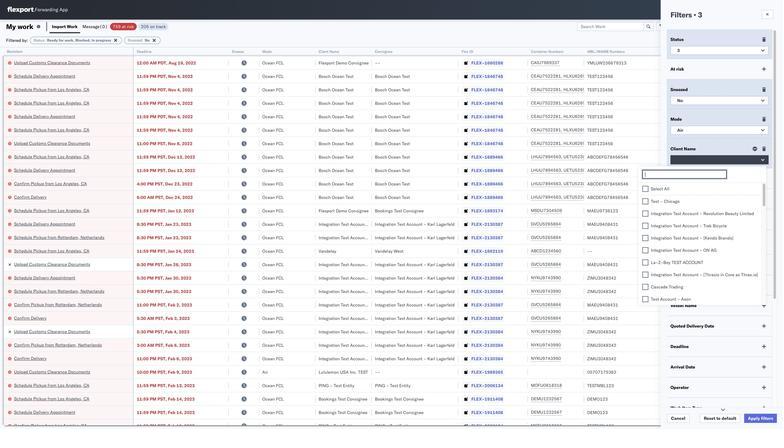 Task type: locate. For each thing, give the bounding box(es) containing it.
0 horizontal spatial client
[[319, 49, 329, 54]]

from for the confirm pickup from los angeles, ca button associated with 11:59 pm pst, feb 16, 2023
[[45, 424, 54, 429]]

3 button
[[671, 46, 770, 55]]

1 5:30 pm pst, jan 30, 2023 from the top
[[137, 276, 192, 281]]

2 vertical spatial --
[[375, 370, 381, 376]]

arrival date
[[671, 365, 696, 371]]

2 vertical spatial omkar
[[696, 101, 709, 106]]

from for seventh "schedule pickup from los angeles, ca" button from the bottom
[[48, 100, 57, 106]]

schedule delivery appointment button for 11:59 pm pst, feb 14, 2023
[[14, 410, 75, 417]]

schedule
[[14, 73, 32, 79], [14, 87, 32, 92], [14, 100, 32, 106], [14, 114, 32, 119], [14, 127, 32, 133], [14, 154, 32, 160], [14, 168, 32, 173], [14, 208, 32, 214], [14, 222, 32, 227], [14, 235, 32, 241], [14, 249, 32, 254], [14, 275, 32, 281], [14, 289, 32, 294], [14, 383, 32, 389], [14, 397, 32, 402], [14, 410, 32, 416]]

client name inside client name button
[[319, 49, 340, 54]]

6,
[[174, 343, 178, 349], [177, 357, 181, 362]]

am
[[150, 60, 157, 66], [147, 195, 154, 200], [147, 316, 154, 322], [147, 343, 154, 349]]

port right departure
[[693, 176, 702, 182]]

1 vertical spatial 13,
[[177, 168, 184, 173]]

work item type
[[671, 406, 703, 412]]

0 vertical spatial arrival
[[671, 197, 685, 202]]

2 vertical spatial 11:00
[[137, 357, 149, 362]]

2 vertical spatial 8:30
[[137, 262, 146, 268]]

client inside button
[[319, 49, 329, 54]]

demu1232567
[[532, 397, 563, 402], [532, 410, 563, 416]]

am right 3:00
[[147, 343, 154, 349]]

message
[[83, 24, 100, 29]]

schedule for the "schedule delivery appointment" button associated with 11:59 pm pst, dec 13, 2022
[[14, 168, 32, 173]]

0 vertical spatial schedule pickup from rotterdam, netherlands
[[14, 235, 105, 241]]

8 resize handle column header from the left
[[577, 47, 585, 430]]

schedule pickup from los angeles, ca for schedule pickup from los angeles, ca link corresponding to 3rd "schedule pickup from los angeles, ca" button from the bottom
[[14, 249, 89, 254]]

2 jaehyung from the top
[[696, 249, 714, 254]]

integration test account - trek bicycle
[[652, 224, 728, 229]]

3 schedule delivery appointment link from the top
[[14, 167, 75, 173]]

documents for 10:00 pm pst, feb 9, 2023
[[68, 370, 90, 375]]

3 confirm from the top
[[14, 302, 30, 308]]

3 schedule delivery appointment from the top
[[14, 168, 75, 173]]

1 vertical spatial schedule pickup from rotterdam, netherlands link
[[14, 289, 105, 295]]

1 vertical spatial agent
[[762, 249, 774, 254]]

1 30, from the top
[[173, 276, 180, 281]]

14, down '11:59 pm pst, feb 13, 2023'
[[177, 397, 183, 403]]

am right 6:00
[[147, 195, 154, 200]]

snoozed for snoozed : no
[[128, 38, 142, 42]]

app
[[59, 7, 68, 13]]

4 11:59 from the top
[[137, 114, 149, 120]]

8:30 down 6:00
[[137, 222, 146, 227]]

1 vertical spatial confirm pickup from rotterdam, netherlands link
[[14, 343, 102, 349]]

0 horizontal spatial mode
[[263, 49, 272, 54]]

23, up 6:00 am pst, dec 24, 2022
[[174, 181, 181, 187]]

schedule delivery appointment for 11:59 pm pst, feb 14, 2023
[[14, 410, 75, 416]]

0 vertical spatial 6,
[[174, 343, 178, 349]]

1 numbers from the left
[[549, 49, 564, 54]]

19,
[[178, 60, 185, 66]]

pst, down '8:30 pm pst, jan 28, 2023'
[[155, 276, 164, 281]]

on
[[704, 248, 711, 254]]

None text field
[[645, 172, 727, 178]]

: for status
[[44, 38, 45, 42]]

work
[[67, 24, 78, 29], [671, 406, 682, 412]]

delivery
[[33, 73, 49, 79], [33, 114, 49, 119], [33, 168, 49, 173], [31, 195, 47, 200], [33, 222, 49, 227], [33, 275, 49, 281], [31, 316, 47, 321], [687, 324, 704, 330], [31, 356, 47, 362], [33, 410, 49, 416]]

omkar savant down '3' button
[[696, 60, 724, 66]]

ca for fourth "schedule pickup from los angeles, ca" button from the top of the page
[[84, 154, 89, 160]]

7 fcl from the top
[[276, 141, 284, 147]]

snoozed down at risk
[[671, 87, 689, 92]]

flex-2006134
[[472, 384, 504, 389], [472, 424, 504, 429]]

2023 right 12,
[[184, 208, 194, 214]]

from for the confirm pickup from los angeles, ca button corresponding to 4:00 pm pst, dec 23, 2022
[[45, 181, 54, 187]]

1 demo123 from the top
[[588, 397, 609, 403]]

jan down 11:59 pm pst, jan 12, 2023
[[165, 222, 172, 227]]

schedule for 3rd "schedule pickup from los angeles, ca" button from the bottom
[[14, 249, 32, 254]]

26 flex- from the top
[[472, 397, 485, 403]]

3 ocean fcl from the top
[[263, 87, 284, 93]]

4 customs from the top
[[29, 329, 46, 335]]

testmbl123
[[588, 384, 615, 389], [588, 424, 615, 429]]

0 vertical spatial jaehyung choi - test destination agent
[[696, 249, 774, 254]]

jaehyung choi - test destination agent down "brands]"
[[696, 249, 774, 254]]

3 jaehyung from the top
[[696, 397, 714, 403]]

1 vertical spatial 24,
[[176, 249, 183, 254]]

omkar
[[696, 60, 709, 66], [696, 74, 709, 79], [696, 101, 709, 106]]

0 vertical spatial date
[[705, 324, 715, 330]]

11:59 pm pst, feb 14, 2023 down '11:59 pm pst, feb 13, 2023'
[[137, 397, 195, 403]]

2023 right 2, on the left bottom
[[182, 303, 192, 308]]

0 vertical spatial demu1232567
[[532, 397, 563, 402]]

resize handle column header for mbl/mawb numbers
[[686, 47, 693, 430]]

schedule for 4th "schedule pickup from los angeles, ca" button from the bottom of the page
[[14, 208, 32, 214]]

delivery for 5:30 am pst, feb 3, 2023
[[31, 316, 47, 321]]

1 vertical spatial choi
[[715, 249, 724, 254]]

2 choi from the top
[[715, 249, 724, 254]]

20 ocean fcl from the top
[[263, 316, 284, 322]]

feb up 3:00 am pst, feb 6, 2023
[[165, 330, 173, 335]]

5:30 down '8:30 pm pst, jan 28, 2023'
[[137, 276, 146, 281]]

11:00 for 11:00 pm pst, feb 2, 2023
[[137, 303, 149, 308]]

4 hlxu8034992 from the top
[[596, 114, 626, 119]]

vandelay for vandelay
[[319, 249, 337, 254]]

customs for 12:00 am pdt, aug 19, 2022
[[29, 60, 46, 65]]

4 ceau7522281, hlxu6269489, hlxu8034992 from the top
[[532, 114, 626, 119]]

filters
[[762, 416, 774, 422]]

2130387 for confirm delivery
[[485, 316, 504, 322]]

flexport. image
[[7, 7, 35, 13]]

1 vertical spatial 1911408
[[485, 410, 504, 416]]

schedule for 6th the "schedule delivery appointment" button from the bottom of the page
[[14, 73, 32, 79]]

batch
[[749, 24, 761, 29]]

upload customs clearance documents link for 12:00
[[14, 60, 90, 66]]

11:59
[[137, 74, 149, 79], [137, 87, 149, 93], [137, 101, 149, 106], [137, 114, 149, 120], [137, 128, 149, 133], [137, 154, 149, 160], [137, 168, 149, 173], [137, 208, 149, 214], [137, 249, 149, 254], [137, 384, 149, 389], [137, 397, 149, 403], [137, 410, 149, 416], [137, 424, 149, 429]]

-- for flex-1660288
[[375, 60, 381, 66]]

3 clearance from the top
[[47, 262, 67, 267]]

jaehyung for --
[[696, 249, 714, 254]]

mbl/mawb numbers
[[588, 49, 625, 54]]

pst, up '8:30 pm pst, jan 28, 2023'
[[158, 249, 167, 254]]

ping - test entity
[[319, 384, 355, 389], [375, 384, 411, 389], [319, 424, 355, 429], [375, 424, 411, 429]]

11:59 pm pst, dec 13, 2022 for schedule pickup from los angeles, ca
[[137, 154, 195, 160]]

am for 6:00
[[147, 195, 154, 200]]

6 flex- from the top
[[472, 128, 485, 133]]

angeles, for the confirm pickup from los angeles, ca button corresponding to 4:00 pm pst, dec 23, 2022
[[63, 181, 80, 187]]

1 horizontal spatial 3
[[699, 10, 703, 19]]

0 vertical spatial mode
[[263, 49, 272, 54]]

5:30 up 3:00
[[137, 330, 146, 335]]

feb up 11:59 pm pst, feb 16, 2023
[[168, 410, 176, 416]]

1 ceau7522281, hlxu6269489, hlxu8034992 from the top
[[532, 73, 626, 79]]

status left "ready"
[[34, 38, 44, 42]]

1893174
[[485, 208, 504, 214]]

8:30 up 11:59 pm pst, jan 24, 2023 at the bottom left of the page
[[137, 235, 146, 241]]

24, up 12,
[[175, 195, 181, 200]]

origin
[[739, 222, 750, 227]]

11:59 pm pst, feb 14, 2023 up 11:59 pm pst, feb 16, 2023
[[137, 410, 195, 416]]

0 vertical spatial 11:59 pm pst, dec 13, 2022
[[137, 154, 195, 160]]

from for eighth "schedule pickup from los angeles, ca" button from the bottom
[[48, 87, 57, 92]]

2006134
[[485, 384, 504, 389], [485, 424, 504, 429]]

schedule pickup from rotterdam, netherlands for 5:30 pm pst, jan 30, 2023
[[14, 289, 105, 294]]

11:00 pm pst, nov 8, 2022
[[137, 141, 193, 147]]

1 vertical spatial port
[[686, 197, 695, 202]]

20 fcl from the top
[[276, 316, 284, 322]]

0 vertical spatial savant
[[710, 60, 724, 66]]

16 flex- from the top
[[472, 262, 485, 268]]

from for 5:30 pm pst, jan 30, 2023's schedule pickup from rotterdam, netherlands button
[[48, 289, 57, 294]]

pst, down '11:59 pm pst, feb 13, 2023'
[[158, 397, 167, 403]]

8:30 down 11:59 pm pst, jan 24, 2023 at the bottom left of the page
[[137, 262, 146, 268]]

air
[[678, 128, 684, 133], [263, 370, 268, 376]]

0 vertical spatial confirm pickup from los angeles, ca link
[[14, 181, 87, 187]]

1 vertical spatial 11:59 pm pst, dec 13, 2022
[[137, 168, 195, 173]]

3 up at risk
[[678, 48, 681, 53]]

file exception
[[679, 24, 708, 29]]

2023 up 11:00 pm pst, feb 6, 2023 on the left of page
[[179, 343, 190, 349]]

vandelay for vandelay west
[[375, 249, 393, 254]]

1662119
[[485, 249, 504, 254]]

ag
[[712, 248, 718, 254]]

uetu5238478 for confirm delivery
[[564, 195, 594, 200]]

flex-2006134 button
[[462, 382, 505, 391], [462, 382, 505, 391], [462, 422, 505, 430], [462, 422, 505, 430]]

1 vertical spatial omkar savant
[[696, 74, 724, 79]]

1 horizontal spatial no
[[678, 98, 684, 104]]

1 vertical spatial savant
[[710, 74, 724, 79]]

numbers inside "button"
[[549, 49, 564, 54]]

0 vertical spatial mofu0618318
[[532, 383, 563, 389]]

1 horizontal spatial mode
[[671, 117, 683, 122]]

5:30 up the 5:30 pm pst, feb 4, 2023
[[137, 316, 146, 322]]

1 vertical spatial 30,
[[173, 289, 180, 295]]

1 vertical spatial confirm delivery button
[[14, 316, 47, 322]]

0 vertical spatial flex-1911408
[[472, 397, 504, 403]]

21 ocean fcl from the top
[[263, 330, 284, 335]]

1 11:59 pm pst, feb 14, 2023 from the top
[[137, 397, 195, 403]]

pickup for schedule pickup from los angeles, ca link related to first "schedule pickup from los angeles, ca" button from the bottom
[[33, 397, 47, 402]]

1 appointment from the top
[[50, 73, 75, 79]]

0 vertical spatial 5:30 pm pst, jan 30, 2023
[[137, 276, 192, 281]]

test for boy
[[672, 260, 682, 266]]

-
[[375, 60, 378, 66], [378, 60, 381, 66], [661, 199, 664, 205], [700, 211, 703, 217], [368, 222, 370, 227], [424, 222, 427, 227], [726, 222, 728, 227], [700, 224, 703, 229], [368, 235, 370, 241], [424, 235, 427, 241], [700, 236, 703, 241], [700, 248, 703, 254], [588, 249, 591, 254], [591, 249, 593, 254], [726, 249, 728, 254], [368, 262, 370, 268], [424, 262, 427, 268], [700, 273, 703, 278], [368, 276, 370, 281], [424, 276, 427, 281], [368, 289, 370, 295], [424, 289, 427, 295], [678, 297, 681, 303], [368, 303, 370, 308], [424, 303, 427, 308], [368, 316, 370, 322], [424, 316, 427, 322], [368, 330, 370, 335], [424, 330, 427, 335], [368, 343, 370, 349], [424, 343, 427, 349], [368, 357, 370, 362], [424, 357, 427, 362], [375, 370, 378, 376], [378, 370, 381, 376], [330, 384, 333, 389], [387, 384, 389, 389], [726, 397, 728, 403], [330, 424, 333, 429], [387, 424, 389, 429]]

2 5:30 from the top
[[137, 289, 146, 295]]

11 flex- from the top
[[472, 195, 485, 200]]

confirm pickup from los angeles, ca button for 4:00 pm pst, dec 23, 2022
[[14, 181, 87, 188]]

integration test account - [kendo brands]
[[652, 236, 734, 241]]

5:30 up 11:00 pm pst, feb 2, 2023
[[137, 289, 146, 295]]

schedule delivery appointment button for 11:59 pm pst, dec 13, 2022
[[14, 167, 75, 174]]

1 confirm pickup from los angeles, ca button from the top
[[14, 181, 87, 188]]

flex-1893174 button
[[462, 207, 505, 215], [462, 207, 505, 215]]

flex-1889466
[[472, 154, 504, 160], [472, 168, 504, 173], [472, 181, 504, 187], [472, 195, 504, 200]]

0 vertical spatial 8:30 pm pst, jan 23, 2023
[[137, 222, 192, 227]]

work up cancel button
[[671, 406, 682, 412]]

numbers up caiu7969337
[[549, 49, 564, 54]]

no inside no button
[[678, 98, 684, 104]]

6 schedule delivery appointment from the top
[[14, 410, 75, 416]]

savant for upload customs clearance documents
[[710, 60, 724, 66]]

jan left 12,
[[168, 208, 175, 214]]

pst, down 11:59 pm pst, jan 24, 2023 at the bottom left of the page
[[155, 262, 164, 268]]

schedule pickup from los angeles, ca button
[[14, 87, 89, 93], [14, 100, 89, 107], [14, 127, 89, 134], [14, 154, 89, 161], [14, 208, 89, 215], [14, 248, 89, 255], [14, 383, 89, 390], [14, 396, 89, 403]]

0 vertical spatial no
[[145, 38, 150, 42]]

name inside button
[[330, 49, 340, 54]]

1 vertical spatial upload customs clearance documents button
[[14, 140, 90, 147]]

2 5:30 pm pst, jan 30, 2023 from the top
[[137, 289, 192, 295]]

2 11:59 pm pst, dec 13, 2022 from the top
[[137, 168, 195, 173]]

schedule pickup from los angeles, ca link for first "schedule pickup from los angeles, ca" button from the bottom
[[14, 396, 89, 403]]

schedule for 11:59 pm pst, feb 14, 2023's the "schedule delivery appointment" button
[[14, 410, 32, 416]]

pst, down 11:59 pm pst, jan 12, 2023
[[155, 222, 164, 227]]

appointment for 5:30 pm pst, jan 30, 2023
[[50, 275, 75, 281]]

1 vertical spatial confirm pickup from los angeles, ca link
[[14, 423, 87, 429]]

1 horizontal spatial vandelay
[[375, 249, 393, 254]]

1 vertical spatial demo123
[[588, 410, 609, 416]]

upload customs clearance documents button for 10:00 pm pst, feb 9, 2023
[[14, 369, 90, 376]]

3 customs from the top
[[29, 262, 46, 267]]

documents for 11:00 pm pst, nov 8, 2022
[[68, 141, 90, 146]]

work right import
[[67, 24, 78, 29]]

1 vandelay from the left
[[319, 249, 337, 254]]

0 vertical spatial 30,
[[173, 276, 180, 281]]

west
[[394, 249, 404, 254]]

item
[[683, 406, 692, 412]]

0 vertical spatial schedule pickup from rotterdam, netherlands button
[[14, 235, 105, 241]]

0 vertical spatial omkar
[[696, 60, 709, 66]]

0 horizontal spatial air
[[263, 370, 268, 376]]

9 flex- from the top
[[472, 168, 485, 173]]

6 appointment from the top
[[50, 410, 75, 416]]

air inside button
[[678, 128, 684, 133]]

resize handle column header
[[126, 47, 133, 430], [222, 47, 229, 430], [252, 47, 260, 430], [309, 47, 316, 430], [365, 47, 372, 430], [452, 47, 459, 430], [521, 47, 528, 430], [577, 47, 585, 430], [686, 47, 693, 430], [742, 47, 750, 430], [768, 47, 776, 430]]

6, for 3:00 am pst, feb 6, 2023
[[174, 343, 178, 349]]

schedule for first "schedule pickup from los angeles, ca" button from the bottom
[[14, 397, 32, 402]]

0 vertical spatial demo
[[336, 60, 347, 66]]

0 vertical spatial operator
[[696, 49, 711, 54]]

confirm pickup from rotterdam, netherlands button
[[14, 302, 102, 309], [14, 343, 102, 349]]

2 resize handle column header from the left
[[222, 47, 229, 430]]

upload customs clearance documents for 10:00
[[14, 370, 90, 375]]

la-
[[652, 260, 659, 266]]

11:59 pm pst, dec 13, 2022 up 4:00 pm pst, dec 23, 2022
[[137, 168, 195, 173]]

2 omkar from the top
[[696, 74, 709, 79]]

23, for schedule pickup from rotterdam, netherlands
[[173, 235, 180, 241]]

17 flex- from the top
[[472, 276, 485, 281]]

1 vertical spatial 3
[[678, 48, 681, 53]]

arrival for arrival date
[[671, 365, 685, 371]]

operator down arrival date
[[671, 386, 690, 391]]

savant down '3' button
[[710, 60, 724, 66]]

vessel
[[671, 303, 684, 309]]

2023 up 11:59 pm pst, feb 16, 2023
[[184, 410, 195, 416]]

test 20 wi team assignment
[[696, 410, 750, 416]]

dec down 11:00 pm pst, nov 8, 2022
[[168, 154, 176, 160]]

default
[[722, 416, 737, 422]]

1 vertical spatial air
[[263, 370, 268, 376]]

10 ocean fcl from the top
[[263, 181, 284, 187]]

1 flex-1846748 from the top
[[472, 74, 504, 79]]

resize handle column header for flex id
[[521, 47, 528, 430]]

14, up the "16,"
[[177, 410, 183, 416]]

6, for 11:00 pm pst, feb 6, 2023
[[177, 357, 181, 362]]

upload customs clearance documents button
[[14, 60, 90, 66], [14, 140, 90, 147], [14, 369, 90, 376]]

13 11:59 from the top
[[137, 424, 149, 429]]

8:30
[[137, 222, 146, 227], [137, 235, 146, 241], [137, 262, 146, 268]]

jaehyung up type
[[696, 397, 714, 403]]

4:00
[[137, 181, 146, 187]]

1 vertical spatial mode
[[671, 117, 683, 122]]

jaehyung
[[696, 222, 714, 227], [696, 249, 714, 254], [696, 397, 714, 403]]

deadline
[[137, 49, 152, 54], [671, 345, 690, 350]]

schedule pickup from los angeles, ca link for eighth "schedule pickup from los angeles, ca" button from the bottom
[[14, 87, 89, 93]]

2 vertical spatial confirm delivery link
[[14, 356, 47, 362]]

6 ocean fcl from the top
[[263, 128, 284, 133]]

0 horizontal spatial snoozed
[[128, 38, 142, 42]]

1 vertical spatial client name
[[671, 146, 697, 152]]

1 vertical spatial risk
[[677, 66, 685, 72]]

24, up 28,
[[176, 249, 183, 254]]

1 horizontal spatial snoozed
[[671, 87, 689, 92]]

1 vertical spatial confirm delivery
[[14, 316, 47, 321]]

feb down '11:59 pm pst, feb 13, 2023'
[[168, 397, 176, 403]]

8:30 pm pst, jan 23, 2023 up 11:59 pm pst, jan 24, 2023 at the bottom left of the page
[[137, 235, 192, 241]]

13, down 8,
[[177, 154, 184, 160]]

30, down 28,
[[173, 276, 180, 281]]

1 horizontal spatial operator
[[696, 49, 711, 54]]

test
[[672, 260, 682, 266], [359, 370, 368, 376]]

5 zimu3048342 from the top
[[588, 357, 617, 362]]

11:59 pm pst, feb 14, 2023 for jaehyung
[[137, 397, 195, 403]]

numbers inside button
[[610, 49, 625, 54]]

1 vertical spatial mofu0618318
[[532, 424, 563, 429]]

2 30, from the top
[[173, 289, 180, 295]]

0 horizontal spatial test
[[359, 370, 368, 376]]

uetu5238478 for schedule pickup from los angeles, ca
[[564, 154, 594, 160]]

dec up 11:59 pm pst, jan 12, 2023
[[166, 195, 174, 200]]

documents
[[68, 60, 90, 65], [68, 141, 90, 146], [68, 262, 90, 267], [68, 329, 90, 335], [68, 370, 90, 375]]

integration
[[652, 211, 673, 217], [319, 222, 340, 227], [375, 222, 397, 227], [652, 224, 673, 229], [319, 235, 340, 241], [375, 235, 397, 241], [652, 236, 673, 241], [652, 248, 673, 254], [319, 262, 340, 268], [375, 262, 397, 268], [652, 273, 673, 278], [319, 276, 340, 281], [375, 276, 397, 281], [319, 289, 340, 295], [375, 289, 397, 295], [319, 303, 340, 308], [375, 303, 397, 308], [319, 316, 340, 322], [375, 316, 397, 322], [319, 330, 340, 335], [375, 330, 397, 335], [319, 343, 340, 349], [375, 343, 397, 349], [319, 357, 340, 362], [375, 357, 397, 362]]

jaehyung for maeu9408431
[[696, 222, 714, 227]]

port right 'chicago'
[[686, 197, 695, 202]]

20
[[705, 410, 710, 416]]

schedule delivery appointment button for 5:30 pm pst, jan 30, 2023
[[14, 275, 75, 282]]

pdt, for eighth "schedule pickup from los angeles, ca" button from the bottom
[[158, 87, 167, 93]]

flexport for --
[[319, 60, 335, 66]]

2 11:00 from the top
[[137, 303, 149, 308]]

11:59 pm pdt, nov 4, 2022 for seventh "schedule pickup from los angeles, ca" button from the bottom
[[137, 101, 193, 106]]

los for 3rd "schedule pickup from los angeles, ca" button from the bottom
[[58, 249, 65, 254]]

2 flexport from the top
[[319, 208, 335, 214]]

omkar savant up air button
[[696, 101, 724, 106]]

0 vertical spatial client name
[[319, 49, 340, 54]]

feb left the "16,"
[[168, 424, 176, 429]]

2 1846748 from the top
[[485, 87, 504, 93]]

account
[[683, 211, 699, 217], [350, 222, 367, 227], [407, 222, 423, 227], [683, 224, 699, 229], [350, 235, 367, 241], [407, 235, 423, 241], [683, 236, 699, 241], [683, 248, 699, 254], [350, 262, 367, 268], [407, 262, 423, 268], [683, 273, 699, 278], [350, 276, 367, 281], [407, 276, 423, 281], [350, 289, 367, 295], [407, 289, 423, 295], [661, 297, 677, 303], [350, 303, 367, 308], [407, 303, 423, 308], [350, 316, 367, 322], [407, 316, 423, 322], [350, 330, 367, 335], [407, 330, 423, 335], [350, 343, 367, 349], [407, 343, 423, 349], [350, 357, 367, 362], [407, 357, 423, 362]]

schedule pickup from rotterdam, netherlands link for 8:30
[[14, 235, 105, 241]]

3 schedule from the top
[[14, 100, 32, 106]]

netherlands
[[81, 235, 105, 241], [81, 289, 105, 294], [78, 302, 102, 308], [78, 343, 102, 348]]

1989365
[[485, 370, 504, 376]]

7 schedule from the top
[[14, 168, 32, 173]]

1 vertical spatial flexport demo consignee
[[319, 208, 369, 214]]

3 test123456 from the top
[[588, 101, 614, 106]]

track
[[156, 24, 166, 29]]

no button
[[671, 96, 770, 105]]

dec up 4:00 pm pst, dec 23, 2022
[[168, 168, 176, 173]]

port up "integration test account - trek bicycle"
[[682, 217, 691, 223]]

0 horizontal spatial vandelay
[[319, 249, 337, 254]]

2 confirm delivery from the top
[[14, 316, 47, 321]]

confirm pickup from los angeles, ca for 11:59 pm pst, feb 16, 2023
[[14, 424, 87, 429]]

: down the 205
[[142, 38, 143, 42]]

1 destination from the top
[[739, 249, 761, 254]]

0 vertical spatial confirm pickup from los angeles, ca button
[[14, 181, 87, 188]]

1 vertical spatial no
[[678, 98, 684, 104]]

0 vertical spatial 23,
[[174, 181, 181, 187]]

11:59 pm pst, feb 14, 2023 for test
[[137, 410, 195, 416]]

schedule for the "schedule delivery appointment" button for 11:59 pm pdt, nov 4, 2022
[[14, 114, 32, 119]]

2022
[[186, 60, 196, 66], [182, 74, 193, 79], [182, 87, 193, 93], [182, 101, 193, 106], [182, 114, 193, 120], [182, 128, 193, 133], [182, 141, 193, 147], [185, 154, 195, 160], [185, 168, 195, 173], [182, 181, 193, 187], [183, 195, 193, 200]]

2 schedule delivery appointment button from the top
[[14, 113, 75, 120]]

9 11:59 from the top
[[137, 249, 149, 254]]

5:30 pm pst, jan 30, 2023 up 11:00 pm pst, feb 2, 2023
[[137, 289, 192, 295]]

pst,
[[158, 141, 167, 147], [158, 154, 167, 160], [158, 168, 167, 173], [155, 181, 164, 187], [155, 195, 165, 200], [158, 208, 167, 214], [155, 222, 164, 227], [155, 235, 164, 241], [158, 249, 167, 254], [155, 262, 164, 268], [155, 276, 164, 281], [155, 289, 164, 295], [158, 303, 167, 308], [155, 316, 165, 322], [155, 330, 164, 335], [155, 343, 165, 349], [158, 357, 167, 362], [158, 370, 167, 376], [158, 384, 167, 389], [158, 397, 167, 403], [158, 410, 167, 416], [158, 424, 167, 429]]

snoozed down the 205
[[128, 38, 142, 42]]

flex-1660288 button
[[462, 59, 505, 67], [462, 59, 505, 67]]

None checkbox
[[643, 211, 649, 217], [643, 235, 649, 242], [643, 248, 649, 254], [643, 272, 649, 278], [643, 284, 649, 291], [643, 211, 649, 217], [643, 235, 649, 242], [643, 248, 649, 254], [643, 272, 649, 278], [643, 284, 649, 291]]

deadline up 12:00
[[137, 49, 152, 54]]

1 upload customs clearance documents button from the top
[[14, 60, 90, 66]]

3 schedule pickup from los angeles, ca from the top
[[14, 127, 89, 133]]

2 jaehyung choi - test destination agent from the top
[[696, 397, 774, 403]]

2130387 for confirm pickup from rotterdam, netherlands
[[485, 303, 504, 308]]

status down file on the right of the page
[[671, 37, 685, 42]]

0 vertical spatial choi
[[715, 222, 724, 227]]

0 vertical spatial risk
[[127, 24, 134, 29]]

schedule delivery appointment link for 11:59 pm pst, dec 13, 2022
[[14, 167, 75, 173]]

0 vertical spatial upload customs clearance documents button
[[14, 60, 90, 66]]

2023 up 11:00 pm pst, feb 2, 2023
[[181, 289, 192, 295]]

import work
[[52, 24, 78, 29]]

feb up 11:00 pm pst, feb 6, 2023 on the left of page
[[166, 343, 173, 349]]

message (0)
[[83, 24, 108, 29]]

type
[[693, 406, 703, 412]]

integration test account - karl lagerfeld
[[319, 222, 399, 227], [375, 222, 455, 227], [319, 235, 399, 241], [375, 235, 455, 241], [319, 262, 399, 268], [375, 262, 455, 268], [319, 276, 399, 281], [375, 276, 455, 281], [319, 289, 399, 295], [375, 289, 455, 295], [319, 303, 399, 308], [375, 303, 455, 308], [319, 316, 399, 322], [375, 316, 455, 322], [319, 330, 399, 335], [375, 330, 455, 335], [319, 343, 399, 349], [375, 343, 455, 349], [319, 357, 399, 362], [375, 357, 455, 362]]

3 uetu5238478 from the top
[[564, 181, 594, 187]]

1 upload customs clearance documents link from the top
[[14, 60, 90, 66]]

0 horizontal spatial 3
[[678, 48, 681, 53]]

uetu5238478
[[564, 154, 594, 160], [564, 168, 594, 173], [564, 181, 594, 187], [564, 195, 594, 200]]

6, up 11:00 pm pst, feb 6, 2023 on the left of page
[[174, 343, 178, 349]]

6 resize handle column header from the left
[[452, 47, 459, 430]]

1911408 for test 20 wi team assignment
[[485, 410, 504, 416]]

3 11:59 pm pdt, nov 4, 2022 from the top
[[137, 101, 193, 106]]

1 omkar savant from the top
[[696, 60, 724, 66]]

4 lhuu7894563, uetu5238478 from the top
[[532, 195, 594, 200]]

1 flexport demo consignee from the top
[[319, 60, 369, 66]]

2 zimu3048342 from the top
[[588, 289, 617, 295]]

flex-1889466 for schedule delivery appointment
[[472, 168, 504, 173]]

30, up 2, on the left bottom
[[173, 289, 180, 295]]

4 documents from the top
[[68, 329, 90, 335]]

11:59 for 4th "schedule pickup from los angeles, ca" button from the bottom of the page
[[137, 208, 149, 214]]

schedule delivery appointment button
[[14, 73, 75, 80], [14, 113, 75, 120], [14, 167, 75, 174], [14, 221, 75, 228], [14, 275, 75, 282], [14, 410, 75, 417]]

schedule for fourth "schedule pickup from los angeles, ca" button from the top of the page
[[14, 154, 32, 160]]

test right "boy"
[[672, 260, 682, 266]]

jaehyung choi - test destination agent for demo123
[[696, 397, 774, 403]]

feb left 2, on the left bottom
[[168, 303, 176, 308]]

6 1846748 from the top
[[485, 141, 504, 147]]

0 vertical spatial confirm pickup from rotterdam, netherlands
[[14, 302, 102, 308]]

2023 right the "16,"
[[184, 424, 195, 429]]

pickup for 2nd confirm pickup from rotterdam, netherlands link from the top of the page
[[31, 343, 44, 348]]

None checkbox
[[643, 186, 649, 192], [643, 199, 649, 205], [643, 223, 649, 229], [643, 260, 649, 266], [643, 297, 649, 303], [643, 186, 649, 192], [643, 199, 649, 205], [643, 223, 649, 229], [643, 260, 649, 266], [643, 297, 649, 303]]

3 flex- from the top
[[472, 87, 485, 93]]

3 lhuu7894563, uetu5238478 from the top
[[532, 181, 594, 187]]

1 horizontal spatial date
[[705, 324, 715, 330]]

savant
[[710, 60, 724, 66], [710, 74, 724, 79], [710, 101, 724, 106]]

2 vertical spatial choi
[[715, 397, 724, 403]]

0 horizontal spatial status
[[34, 38, 44, 42]]

departure
[[671, 176, 692, 182]]

choi right on
[[715, 249, 724, 254]]

1 horizontal spatial numbers
[[610, 49, 625, 54]]

flexport demo consignee
[[319, 60, 369, 66], [319, 208, 369, 214]]

11:59 pm pdt, nov 4, 2022 for the "schedule delivery appointment" button for 11:59 pm pdt, nov 4, 2022
[[137, 114, 193, 120]]

2 gvcu5265864 from the top
[[532, 235, 562, 241]]

0 vertical spatial jaehyung
[[696, 222, 714, 227]]

0 horizontal spatial work
[[67, 24, 78, 29]]

2 vertical spatial omkar savant
[[696, 101, 724, 106]]

test account - axon
[[652, 297, 692, 303]]

jaehyung choi - test destination agent
[[696, 249, 774, 254], [696, 397, 774, 403]]

4 schedule pickup from los angeles, ca from the top
[[14, 154, 89, 160]]

4,
[[177, 74, 181, 79], [177, 87, 181, 93], [177, 101, 181, 106], [177, 114, 181, 120], [177, 128, 181, 133], [174, 330, 178, 335]]

confirm delivery
[[14, 195, 47, 200], [14, 316, 47, 321], [14, 356, 47, 362]]

0 vertical spatial client
[[319, 49, 329, 54]]

1 vertical spatial flexport
[[319, 208, 335, 214]]

3 2130384 from the top
[[485, 330, 504, 335]]

2 schedule pickup from los angeles, ca button from the top
[[14, 100, 89, 107]]

2023 up 10:00 pm pst, feb 9, 2023
[[182, 357, 192, 362]]

numbers up ymluw236679313
[[610, 49, 625, 54]]

27 flex- from the top
[[472, 410, 485, 416]]

am right 12:00
[[150, 60, 157, 66]]

2130387 for schedule delivery appointment
[[485, 222, 504, 227]]

11:59 for eighth "schedule pickup from los angeles, ca" button from the bottom
[[137, 87, 149, 93]]

5:30 pm pst, jan 30, 2023 down '8:30 pm pst, jan 28, 2023'
[[137, 276, 192, 281]]

jan up 28,
[[168, 249, 175, 254]]

2006134 for 11:59 pm pst, feb 16, 2023
[[485, 424, 504, 429]]

no
[[145, 38, 150, 42], [678, 98, 684, 104]]

3 flex-2130387 from the top
[[472, 262, 504, 268]]

exception
[[688, 24, 708, 29]]

1 vertical spatial 5:30 pm pst, jan 30, 2023
[[137, 289, 192, 295]]

from for 3rd "schedule pickup from los angeles, ca" button from the bottom
[[48, 249, 57, 254]]

am up the 5:30 pm pst, feb 4, 2023
[[147, 316, 154, 322]]

205 on track
[[141, 24, 166, 29]]

appointment for 11:59 pm pdt, nov 4, 2022
[[50, 114, 75, 119]]

1 horizontal spatial client
[[671, 146, 684, 152]]

3 right •
[[699, 10, 703, 19]]

1 demu1232567 from the top
[[532, 397, 563, 402]]

2 confirm pickup from rotterdam, netherlands link from the top
[[14, 343, 102, 349]]

client name
[[319, 49, 340, 54], [671, 146, 697, 152]]

1 horizontal spatial :
[[142, 38, 143, 42]]

confirm delivery for 6:00 am pst, dec 24, 2022
[[14, 195, 47, 200]]

0 vertical spatial 11:59 pm pst, feb 14, 2023
[[137, 397, 195, 403]]

container
[[532, 49, 548, 54]]

nyku9743990
[[532, 276, 562, 281], [532, 289, 562, 295], [532, 330, 562, 335], [532, 343, 562, 348], [532, 356, 562, 362]]

1 vertical spatial jaehyung
[[696, 249, 714, 254]]

2023 down 12,
[[181, 222, 192, 227]]

gvcu5265864 for schedule delivery appointment
[[532, 222, 562, 227]]

11:00 for 11:00 pm pst, nov 8, 2022
[[137, 141, 149, 147]]

28,
[[173, 262, 180, 268]]

1 vertical spatial destination
[[739, 397, 761, 403]]

2 ceau7522281, hlxu6269489, hlxu8034992 from the top
[[532, 87, 626, 92]]

1 vertical spatial confirm pickup from los angeles, ca button
[[14, 423, 87, 430]]

jaehyung choi - test destination agent up the assignment
[[696, 397, 774, 403]]

1 vertical spatial work
[[671, 406, 682, 412]]

5 flex-2130387 from the top
[[472, 316, 504, 322]]

savant up air button
[[710, 101, 724, 106]]

deadline down 'quoted'
[[671, 345, 690, 350]]

workitem button
[[4, 48, 127, 54]]

confirm
[[14, 181, 30, 187], [14, 195, 30, 200], [14, 302, 30, 308], [14, 316, 30, 321], [14, 343, 30, 348], [14, 356, 30, 362], [14, 424, 30, 429]]

1 vertical spatial confirm pickup from rotterdam, netherlands
[[14, 343, 102, 348]]

list box
[[639, 183, 763, 430]]

2 numbers from the left
[[610, 49, 625, 54]]

gvcu5265864
[[532, 222, 562, 227], [532, 235, 562, 241], [532, 262, 562, 268], [532, 303, 562, 308], [532, 316, 562, 322]]

3 ceau7522281, from the top
[[532, 100, 563, 106]]

abcdefg78456546 for schedule pickup from los angeles, ca
[[588, 154, 629, 160]]

lhuu7894563, for schedule pickup from los angeles, ca
[[532, 154, 563, 160]]

schedule pickup from los angeles, ca for schedule pickup from los angeles, ca link related to seventh "schedule pickup from los angeles, ca" button from the bottom
[[14, 100, 89, 106]]

0 vertical spatial agent
[[751, 222, 763, 227]]

savant for schedule pickup from los angeles, ca
[[710, 101, 724, 106]]

ceau7522281, hlxu6269489, hlxu8034992 for the "schedule delivery appointment" button for 11:59 pm pdt, nov 4, 2022
[[532, 114, 626, 119]]

core
[[726, 273, 735, 278]]

6 schedule pickup from los angeles, ca link from the top
[[14, 248, 89, 254]]

los for seventh "schedule pickup from los angeles, ca" button from the top of the page
[[58, 383, 65, 389]]

netherlands for 8:30
[[81, 235, 105, 241]]

1 vertical spatial schedule pickup from rotterdam, netherlands
[[14, 289, 105, 294]]

1 schedule pickup from los angeles, ca from the top
[[14, 87, 89, 92]]

am for 5:30
[[147, 316, 154, 322]]

10 fcl from the top
[[276, 181, 284, 187]]

12 schedule from the top
[[14, 275, 32, 281]]

Search Shipments (/) text field
[[667, 5, 726, 14]]

select all
[[652, 186, 670, 192]]

resize handle column header for workitem
[[126, 47, 133, 430]]

demo
[[336, 60, 347, 66], [336, 208, 347, 214]]

pst, down 3:00 am pst, feb 6, 2023
[[158, 357, 167, 362]]

operator down exception
[[696, 49, 711, 54]]

appointment for 8:30 pm pst, jan 23, 2023
[[50, 222, 75, 227]]

upload customs clearance documents button for 11:00 pm pst, nov 8, 2022
[[14, 140, 90, 147]]

0 vertical spatial test
[[672, 260, 682, 266]]

10 11:59 from the top
[[137, 384, 149, 389]]

1 11:59 pm pdt, nov 4, 2022 from the top
[[137, 74, 193, 79]]

23, up 11:59 pm pst, jan 24, 2023 at the bottom left of the page
[[173, 235, 180, 241]]

from for 4th "schedule pickup from los angeles, ca" button from the bottom of the page
[[48, 208, 57, 214]]

0 vertical spatial 14,
[[177, 397, 183, 403]]

0 vertical spatial destination
[[739, 249, 761, 254]]

pickup for fourth "schedule pickup from los angeles, ca" button from the top of the page schedule pickup from los angeles, ca link
[[33, 154, 47, 160]]

1 vertical spatial testmbl123
[[588, 424, 615, 429]]

numbers for container numbers
[[549, 49, 564, 54]]



Task type: vqa. For each thing, say whether or not it's contained in the screenshot.
ISF to the middle
no



Task type: describe. For each thing, give the bounding box(es) containing it.
1 confirm pickup from rotterdam, netherlands button from the top
[[14, 302, 102, 309]]

work,
[[65, 38, 74, 42]]

11:59 pm pst, jan 12, 2023
[[137, 208, 194, 214]]

5 11:59 from the top
[[137, 128, 149, 133]]

(firms
[[690, 238, 706, 243]]

6:00
[[137, 195, 146, 200]]

jan down '8:30 pm pst, jan 28, 2023'
[[165, 276, 172, 281]]

angeles, for the confirm pickup from los angeles, ca button associated with 11:59 pm pst, feb 16, 2023
[[63, 424, 80, 429]]

1 ocean fcl from the top
[[263, 60, 284, 66]]

work
[[18, 22, 33, 31]]

demo123 for jaehyung choi - test destination agent
[[588, 397, 609, 403]]

11:00 pm pst, feb 2, 2023
[[137, 303, 192, 308]]

all
[[665, 186, 670, 192]]

los for 4th "schedule pickup from los angeles, ca" button from the bottom of the page
[[58, 208, 65, 214]]

schedule delivery appointment button for 11:59 pm pdt, nov 4, 2022
[[14, 113, 75, 120]]

pickup for schedule pickup from los angeles, ca link associated with eighth "schedule pickup from los angeles, ca" button from the bottom
[[33, 87, 47, 92]]

11 resize handle column header from the left
[[768, 47, 776, 430]]

(0)
[[100, 24, 108, 29]]

17 fcl from the top
[[276, 276, 284, 281]]

pst, down 10:00 pm pst, feb 9, 2023
[[158, 384, 167, 389]]

lhuu7894563, uetu5238478 for schedule pickup from los angeles, ca
[[532, 154, 594, 160]]

3:00
[[137, 343, 146, 349]]

thras.io]
[[742, 273, 759, 278]]

confirm pickup from rotterdam, netherlands for 2nd confirm pickup from rotterdam, netherlands link from the top of the page
[[14, 343, 102, 348]]

1 8:30 pm pst, jan 23, 2023 from the top
[[137, 222, 192, 227]]

from for first "schedule pickup from los angeles, ca" button from the bottom
[[48, 397, 57, 402]]

pickup for schedule pickup from los angeles, ca link related to seventh "schedule pickup from los angeles, ca" button from the bottom
[[33, 100, 47, 106]]

schedule pickup from los angeles, ca link for 6th "schedule pickup from los angeles, ca" button from the bottom
[[14, 127, 89, 133]]

2 omkar savant from the top
[[696, 74, 724, 79]]

5:30 am pst, feb 3, 2023
[[137, 316, 190, 322]]

flex-1662119
[[472, 249, 504, 254]]

flex-1889466 for schedule pickup from los angeles, ca
[[472, 154, 504, 160]]

pickup for confirm pickup from los angeles, ca link corresponding to 11:59 pm pst, feb 16, 2023
[[31, 424, 44, 429]]

5 nyku9743990 from the top
[[532, 356, 562, 362]]

inc.
[[350, 370, 357, 376]]

pst, up 3:00 am pst, feb 6, 2023
[[155, 330, 164, 335]]

netherlands for 5:30
[[81, 289, 105, 294]]

13 ocean fcl from the top
[[263, 222, 284, 227]]

schedule pickup from los angeles, ca link for 4th "schedule pickup from los angeles, ca" button from the bottom of the page
[[14, 208, 89, 214]]

5 ceau7522281, hlxu6269489, hlxu8034992 from the top
[[532, 127, 626, 133]]

import
[[52, 24, 66, 29]]

3 hlxu6269489, from the top
[[564, 100, 595, 106]]

2 hlxu6269489, from the top
[[564, 87, 595, 92]]

from for schedule pickup from rotterdam, netherlands button corresponding to 8:30 pm pst, jan 23, 2023
[[48, 235, 57, 241]]

pickup for 1st confirm pickup from rotterdam, netherlands link
[[31, 302, 44, 308]]

4:00 pm pst, dec 23, 2022
[[137, 181, 193, 187]]

schedule pickup from rotterdam, netherlands button for 8:30 pm pst, jan 23, 2023
[[14, 235, 105, 241]]

16 ocean fcl from the top
[[263, 262, 284, 268]]

pst, up the 5:30 pm pst, feb 4, 2023
[[155, 316, 165, 322]]

pst, up 11:59 pm pst, feb 16, 2023
[[158, 410, 167, 416]]

11:59 for seventh "schedule pickup from los angeles, ca" button from the bottom
[[137, 101, 149, 106]]

client name button
[[316, 48, 366, 54]]

assignment
[[727, 410, 750, 416]]

19 flex- from the top
[[472, 303, 485, 308]]

pst, left 8,
[[158, 141, 167, 147]]

mofu0618318 for 11:59 pm pst, feb 13, 2023
[[532, 383, 563, 389]]

actions
[[753, 49, 766, 54]]

schedule pickup from los angeles, ca link for seventh "schedule pickup from los angeles, ca" button from the top of the page
[[14, 383, 89, 389]]

mofu0618318 for 11:59 pm pst, feb 16, 2023
[[532, 424, 563, 429]]

27 fcl from the top
[[276, 424, 284, 429]]

1 vertical spatial date
[[686, 365, 696, 371]]

upload for 12:00 am pdt, aug 19, 2022
[[14, 60, 28, 65]]

dec for confirm delivery
[[166, 195, 174, 200]]

25 fcl from the top
[[276, 397, 284, 403]]

resize handle column header for deadline
[[222, 47, 229, 430]]

14, for jaehyung choi - test destination agent
[[177, 397, 183, 403]]

rotterdam, for 5:30 pm pst, jan 30, 2023
[[58, 289, 79, 294]]

14 flex- from the top
[[472, 235, 485, 241]]

id
[[470, 49, 474, 54]]

05707175362
[[588, 370, 617, 376]]

integration test account - revolution beauty limited
[[652, 211, 755, 217]]

in
[[721, 273, 725, 278]]

pst, left the "16,"
[[158, 424, 167, 429]]

27 ocean fcl from the top
[[263, 424, 284, 429]]

2023 right 28,
[[181, 262, 192, 268]]

10:00 pm pst, feb 9, 2023
[[137, 370, 192, 376]]

4 test123456 from the top
[[588, 114, 614, 120]]

delivery for 11:00 pm pst, feb 6, 2023
[[31, 356, 47, 362]]

pst, up 4:00 pm pst, dec 23, 2022
[[158, 168, 167, 173]]

3 flex-2130384 from the top
[[472, 330, 504, 335]]

as
[[736, 273, 741, 278]]

2023 right 3,
[[179, 316, 190, 322]]

flex-2130387 for schedule delivery appointment
[[472, 222, 504, 227]]

4 1846748 from the top
[[485, 114, 504, 120]]

5 11:59 pm pdt, nov 4, 2022 from the top
[[137, 128, 193, 133]]

2 8:30 from the top
[[137, 235, 146, 241]]

to
[[717, 416, 721, 422]]

cancel
[[672, 416, 686, 422]]

schedule delivery appointment for 11:59 pm pdt, nov 4, 2022
[[14, 114, 75, 119]]

pst, up 11:59 pm pst, jan 24, 2023 at the bottom left of the page
[[155, 235, 164, 241]]

4 flex- from the top
[[472, 101, 485, 106]]

upload customs clearance documents for 12:00
[[14, 60, 90, 65]]

pst, down 4:00 pm pst, dec 23, 2022
[[155, 195, 165, 200]]

3 8:30 from the top
[[137, 262, 146, 268]]

jan up 11:00 pm pst, feb 2, 2023
[[165, 289, 172, 295]]

2 flex-2130387 from the top
[[472, 235, 504, 241]]

arrival for arrival port
[[671, 197, 685, 202]]

lhuu7894563, for schedule delivery appointment
[[532, 168, 563, 173]]

pst, down 11:00 pm pst, nov 8, 2022
[[158, 154, 167, 160]]

11 fcl from the top
[[276, 195, 284, 200]]

0 vertical spatial 13,
[[177, 154, 184, 160]]

1 vertical spatial 23,
[[173, 222, 180, 227]]

chicago
[[665, 199, 680, 205]]

10:00
[[137, 370, 149, 376]]

24 flex- from the top
[[472, 370, 485, 376]]

0 horizontal spatial no
[[145, 38, 150, 42]]

2 confirm pickup from rotterdam, netherlands button from the top
[[14, 343, 102, 349]]

container numbers
[[532, 49, 564, 54]]

schedule for seventh "schedule pickup from los angeles, ca" button from the bottom
[[14, 100, 32, 106]]

progress
[[96, 38, 111, 42]]

flex-1660288
[[472, 60, 504, 66]]

10 flex- from the top
[[472, 181, 485, 187]]

25 flex- from the top
[[472, 384, 485, 389]]

ca for first "schedule pickup from los angeles, ca" button from the bottom
[[84, 397, 89, 402]]

status for status : ready for work, blocked, in progress
[[34, 38, 44, 42]]

11:59 pm pst, feb 13, 2023
[[137, 384, 195, 389]]

2023 down '11:59 pm pst, feb 13, 2023'
[[184, 397, 195, 403]]

trading
[[670, 285, 684, 290]]

angeles, for 6th "schedule pickup from los angeles, ca" button from the bottom
[[66, 127, 83, 133]]

pst, down 11:00 pm pst, feb 6, 2023 on the left of page
[[158, 370, 167, 376]]

schedule pickup from los angeles, ca for 6th "schedule pickup from los angeles, ca" button from the bottom schedule pickup from los angeles, ca link
[[14, 127, 89, 133]]

confirm pickup from los angeles, ca for 4:00 pm pst, dec 23, 2022
[[14, 181, 87, 187]]

4 zimu3048342 from the top
[[588, 343, 617, 349]]

0 horizontal spatial risk
[[127, 24, 134, 29]]

1 vertical spatial --
[[588, 249, 593, 254]]

integration test account - on ag
[[652, 248, 718, 254]]

6:00 am pst, dec 24, 2022
[[137, 195, 193, 200]]

feb up 10:00 pm pst, feb 9, 2023
[[168, 357, 176, 362]]

lululemon usa inc. test
[[319, 370, 368, 376]]

12:00
[[137, 60, 149, 66]]

5 ceau7522281, from the top
[[532, 127, 563, 133]]

batch action
[[749, 24, 776, 29]]

6 ceau7522281, from the top
[[532, 141, 563, 146]]

usa
[[340, 370, 349, 376]]

2 2130384 from the top
[[485, 289, 504, 295]]

4 upload customs clearance documents from the top
[[14, 329, 90, 335]]

pst, down 6:00 am pst, dec 24, 2022
[[158, 208, 167, 214]]

brands]
[[719, 236, 734, 241]]

1 2130384 from the top
[[485, 276, 504, 281]]

8 schedule pickup from los angeles, ca button from the top
[[14, 396, 89, 403]]

7 ocean fcl from the top
[[263, 141, 284, 147]]

from for fourth "schedule pickup from los angeles, ca" button from the top of the page
[[48, 154, 57, 160]]

maeu9408431 for schedule delivery appointment
[[588, 222, 619, 227]]

8:30 pm pst, jan 28, 2023
[[137, 262, 192, 268]]

demo123 for test 20 wi team assignment
[[588, 410, 609, 416]]

16,
[[177, 424, 183, 429]]

clearance for 11:00 pm pst, nov 8, 2022
[[47, 141, 67, 146]]

12 ocean fcl from the top
[[263, 208, 284, 214]]

1 fcl from the top
[[276, 60, 284, 66]]

11:00 for 11:00 pm pst, feb 6, 2023
[[137, 357, 149, 362]]

2023 up '8:30 pm pst, jan 28, 2023'
[[184, 249, 194, 254]]

11 11:59 from the top
[[137, 397, 149, 403]]

demo for bookings
[[336, 208, 347, 214]]

28 flex- from the top
[[472, 424, 485, 429]]

z-
[[659, 260, 664, 266]]

jaehyung choi - test origin agent
[[696, 222, 763, 227]]

9 ocean fcl from the top
[[263, 168, 284, 173]]

workitem
[[7, 49, 23, 54]]

filtered by:
[[6, 38, 28, 43]]

los for seventh "schedule pickup from los angeles, ca" button from the bottom
[[58, 100, 65, 106]]

integration test account - [thrasio in core as thras.io]
[[652, 273, 759, 278]]

jaehyung choi - test destination agent for --
[[696, 249, 774, 254]]

759
[[113, 24, 121, 29]]

15 flex- from the top
[[472, 249, 485, 254]]

schedule delivery appointment link for 8:30 pm pst, jan 23, 2023
[[14, 221, 75, 227]]

[kendo
[[704, 236, 718, 241]]

2023 up 11:59 pm pst, jan 24, 2023 at the bottom left of the page
[[181, 235, 192, 241]]

reset to default
[[705, 416, 737, 422]]

deadline inside button
[[137, 49, 152, 54]]

flex-1889466 for confirm delivery
[[472, 195, 504, 200]]

agent for maeu9408431
[[751, 222, 763, 227]]

vandelay west
[[375, 249, 404, 254]]

at
[[671, 66, 676, 72]]

4 confirm from the top
[[14, 316, 30, 321]]

at risk
[[671, 66, 685, 72]]

schedule pickup from los angeles, ca for schedule pickup from los angeles, ca link corresponding to 4th "schedule pickup from los angeles, ca" button from the bottom of the page
[[14, 208, 89, 214]]

destination for --
[[739, 249, 761, 254]]

delivery for 11:59 pm pst, feb 14, 2023
[[33, 410, 49, 416]]

11:00 pm pst, feb 6, 2023
[[137, 357, 192, 362]]

my work
[[6, 22, 33, 31]]

schedule pickup from los angeles, ca link for fourth "schedule pickup from los angeles, ca" button from the top of the page
[[14, 154, 89, 160]]

3,
[[174, 316, 178, 322]]

5 flex- from the top
[[472, 114, 485, 120]]

3 maeu9408431 from the top
[[588, 262, 619, 268]]

status : ready for work, blocked, in progress
[[34, 38, 111, 42]]

5 ocean fcl from the top
[[263, 114, 284, 120]]

23 flex- from the top
[[472, 357, 485, 362]]

1 vertical spatial operator
[[671, 386, 690, 391]]

6 flex-1846748 from the top
[[472, 141, 504, 147]]

26 fcl from the top
[[276, 410, 284, 416]]

3 gvcu5265864 from the top
[[532, 262, 562, 268]]

pst, down the 5:30 pm pst, feb 4, 2023
[[155, 343, 165, 349]]

16 fcl from the top
[[276, 262, 284, 268]]

5 flex-2130384 from the top
[[472, 357, 504, 362]]

testmbl123 for 11:59 pm pst, feb 13, 2023
[[588, 384, 615, 389]]

schedule for 6th "schedule pickup from los angeles, ca" button from the bottom
[[14, 127, 32, 133]]

lhuu7894563, uetu5238478 for schedule delivery appointment
[[532, 168, 594, 173]]

7 schedule pickup from los angeles, ca button from the top
[[14, 383, 89, 390]]

3 1889466 from the top
[[485, 181, 504, 187]]

12,
[[176, 208, 183, 214]]

2 8:30 pm pst, jan 23, 2023 from the top
[[137, 235, 192, 241]]

ca for 4th "schedule pickup from los angeles, ca" button from the bottom of the page
[[84, 208, 89, 214]]

dec up 6:00 am pst, dec 24, 2022
[[165, 181, 173, 187]]

3 inside button
[[678, 48, 681, 53]]

1 ceau7522281, from the top
[[532, 73, 563, 79]]

11:59 pm pst, feb 16, 2023
[[137, 424, 195, 429]]

2023 right 9,
[[182, 370, 192, 376]]

schedule delivery appointment link for 5:30 pm pst, jan 30, 2023
[[14, 275, 75, 281]]

flex-1893174
[[472, 208, 504, 214]]

schedule delivery appointment link for 11:59 pm pdt, nov 4, 2022
[[14, 113, 75, 120]]

3 flex-1846748 from the top
[[472, 101, 504, 106]]

import work button
[[50, 20, 80, 33]]

ready
[[47, 38, 58, 42]]

feb left 9,
[[168, 370, 176, 376]]

os button
[[763, 3, 777, 17]]

feb down 10:00 pm pst, feb 9, 2023
[[168, 384, 176, 389]]

file
[[679, 24, 687, 29]]

1 horizontal spatial work
[[671, 406, 682, 412]]

18 fcl from the top
[[276, 289, 284, 295]]

1 horizontal spatial client name
[[671, 146, 697, 152]]

quoted
[[671, 324, 686, 330]]

1 8:30 from the top
[[137, 222, 146, 227]]

mode inside mode button
[[263, 49, 272, 54]]

26 ocean fcl from the top
[[263, 410, 284, 416]]

6 fcl from the top
[[276, 128, 284, 133]]

schedule pickup from rotterdam, netherlands for 8:30 pm pst, jan 23, 2023
[[14, 235, 105, 241]]

pickup for schedule pickup from rotterdam, netherlands link corresponding to 5:30
[[33, 289, 47, 294]]

12 fcl from the top
[[276, 208, 284, 214]]

ca for seventh "schedule pickup from los angeles, ca" button from the top of the page
[[84, 383, 89, 389]]

3 5:30 from the top
[[137, 316, 146, 322]]

angeles, for seventh "schedule pickup from los angeles, ca" button from the bottom
[[66, 100, 83, 106]]

4 flex-2130384 from the top
[[472, 343, 504, 349]]

trek
[[704, 224, 712, 229]]

resize handle column header for client name
[[365, 47, 372, 430]]

lhuu7894563, for confirm delivery
[[532, 195, 563, 200]]

3 flex-1889466 from the top
[[472, 181, 504, 187]]

2023 down '8:30 pm pst, jan 28, 2023'
[[181, 276, 192, 281]]

resize handle column header for container numbers
[[577, 47, 585, 430]]

apply
[[749, 416, 761, 422]]

upload customs clearance documents button for 12:00 am pdt, aug 19, 2022
[[14, 60, 90, 66]]

8 flex- from the top
[[472, 154, 485, 160]]

omkar for upload customs clearance documents
[[696, 60, 709, 66]]

abcd1234560
[[532, 249, 562, 254]]

205
[[141, 24, 149, 29]]

feb left 3,
[[166, 316, 173, 322]]

5:30 pm pst, feb 4, 2023
[[137, 330, 190, 335]]

5 confirm from the top
[[14, 343, 30, 348]]

pst, up 11:00 pm pst, feb 2, 2023
[[155, 289, 164, 295]]

forwarding app
[[35, 7, 68, 13]]

flexport for bookings test consignee
[[319, 208, 335, 214]]

•
[[694, 10, 697, 19]]

1660288
[[485, 60, 504, 66]]

status for status
[[671, 37, 685, 42]]

14, for test 20 wi team assignment
[[177, 410, 183, 416]]

consignee name
[[671, 283, 706, 288]]

18 ocean fcl from the top
[[263, 289, 284, 295]]

1 schedule delivery appointment link from the top
[[14, 73, 75, 79]]

forwarding
[[35, 7, 58, 13]]

consignee inside button
[[375, 49, 393, 54]]

12:00 am pdt, aug 19, 2022
[[137, 60, 196, 66]]

4 upload from the top
[[14, 329, 28, 335]]

work inside button
[[67, 24, 78, 29]]

2023 down 10:00 pm pst, feb 9, 2023
[[184, 384, 195, 389]]

choi for --
[[715, 249, 724, 254]]

1 confirm pickup from rotterdam, netherlands link from the top
[[14, 302, 102, 308]]

3 nyku9743990 from the top
[[532, 330, 562, 335]]

5 fcl from the top
[[276, 114, 284, 120]]

blocked,
[[75, 38, 91, 42]]

8 fcl from the top
[[276, 154, 284, 160]]

2023 down the 5:30 am pst, feb 3, 2023
[[179, 330, 190, 335]]

4 nyku9743990 from the top
[[532, 343, 562, 348]]

confirm delivery for 5:30 am pst, feb 3, 2023
[[14, 316, 47, 321]]

schedule for the "schedule delivery appointment" button related to 5:30 pm pst, jan 30, 2023
[[14, 275, 32, 281]]

snooze
[[232, 49, 244, 54]]

24, for 2022
[[175, 195, 181, 200]]

4 flex-1846748 from the top
[[472, 114, 504, 120]]

confirm pickup from los angeles, ca button for 11:59 pm pst, feb 16, 2023
[[14, 423, 87, 430]]

13 flex- from the top
[[472, 222, 485, 227]]

3 documents from the top
[[68, 262, 90, 267]]

snoozed : no
[[128, 38, 150, 42]]

1 zimu3048342 from the top
[[588, 276, 617, 281]]

pst, up the 5:30 am pst, feb 3, 2023
[[158, 303, 167, 308]]

11:59 for fourth "schedule pickup from los angeles, ca" button from the top of the page
[[137, 154, 149, 160]]

jan up 11:59 pm pst, jan 24, 2023 at the bottom left of the page
[[165, 235, 172, 241]]

wi
[[711, 410, 716, 416]]

2 vertical spatial 13,
[[177, 384, 183, 389]]

schedule pickup from los angeles, ca link for seventh "schedule pickup from los angeles, ca" button from the bottom
[[14, 100, 89, 106]]

8,
[[177, 141, 181, 147]]

jan left 28,
[[165, 262, 172, 268]]

apply filters button
[[745, 415, 778, 424]]

cascade
[[652, 285, 668, 290]]

24 ocean fcl from the top
[[263, 384, 284, 389]]

1 horizontal spatial deadline
[[671, 345, 690, 350]]

revolution
[[704, 211, 725, 217]]

omkar savant for schedule pickup from los angeles, ca
[[696, 101, 724, 106]]

2 test123456 from the top
[[588, 87, 614, 93]]

aug
[[169, 60, 177, 66]]

code)
[[671, 242, 686, 247]]

5 1846748 from the top
[[485, 128, 504, 133]]

4 upload customs clearance documents link from the top
[[14, 329, 90, 335]]

port for final port
[[682, 217, 691, 223]]

3 hlxu8034992 from the top
[[596, 100, 626, 106]]

numbers for mbl/mawb numbers
[[610, 49, 625, 54]]

23 ocean fcl from the top
[[263, 357, 284, 362]]

departure port
[[671, 176, 702, 182]]

mbl/mawb numbers button
[[585, 48, 687, 54]]

1889466 for confirm delivery
[[485, 195, 504, 200]]

for
[[59, 38, 64, 42]]

Search Work text field
[[578, 22, 645, 31]]

maeu9408431 for confirm pickup from rotterdam, netherlands
[[588, 303, 619, 308]]

pst, up 6:00 am pst, dec 24, 2022
[[155, 181, 164, 187]]

list box containing select all
[[639, 183, 763, 430]]

from for 6th "schedule pickup from los angeles, ca" button from the bottom
[[48, 127, 57, 133]]

demu1232567 for test 20 wi team assignment
[[532, 410, 563, 416]]

22 fcl from the top
[[276, 343, 284, 349]]



